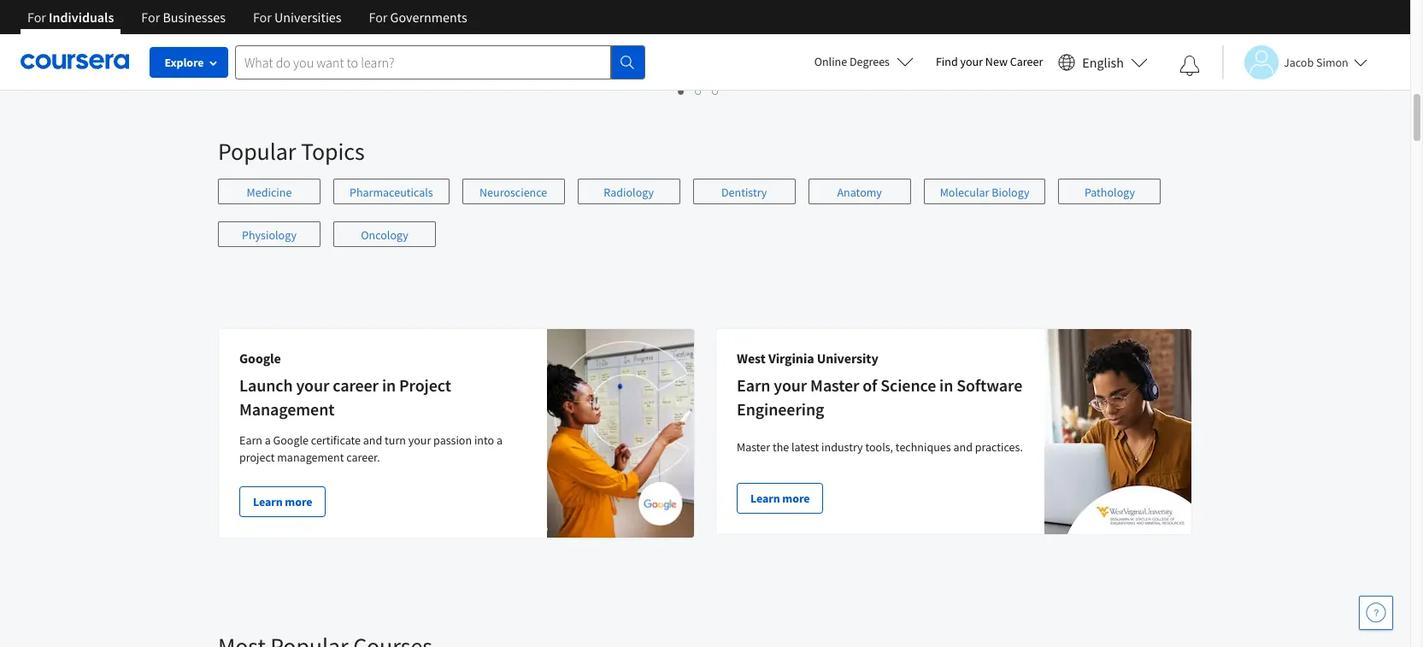 Task type: locate. For each thing, give the bounding box(es) containing it.
learn more
[[751, 491, 810, 506], [253, 494, 312, 510]]

google
[[239, 350, 281, 367], [273, 433, 309, 448]]

management
[[277, 450, 344, 465]]

1 horizontal spatial learn
[[751, 491, 780, 506]]

0 vertical spatial earn
[[737, 374, 771, 396]]

list containing medicine
[[218, 179, 1193, 264]]

learn more link down 'project'
[[239, 486, 326, 517]]

1 button
[[673, 81, 690, 101]]

learn down 'project'
[[253, 494, 283, 510]]

your
[[961, 54, 983, 69], [296, 374, 329, 396], [774, 374, 807, 396], [408, 433, 431, 448]]

0 horizontal spatial more
[[285, 494, 312, 510]]

your up engineering
[[774, 374, 807, 396]]

find
[[936, 54, 958, 69]]

1 vertical spatial master
[[737, 439, 770, 455]]

course down for universities
[[230, 27, 265, 43]]

a right into
[[497, 433, 503, 448]]

medicine link
[[218, 179, 321, 204]]

oncology
[[361, 227, 409, 243]]

google up launch
[[239, 350, 281, 367]]

molecular biology
[[940, 185, 1030, 200]]

course
[[230, 27, 265, 43], [475, 27, 510, 43], [721, 27, 756, 43], [966, 27, 1001, 43]]

your right turn
[[408, 433, 431, 448]]

dentistry
[[722, 185, 767, 200]]

for
[[27, 9, 46, 26], [141, 9, 160, 26], [253, 9, 272, 26], [369, 9, 388, 26]]

1 list from the top
[[218, 81, 1180, 101]]

neuroscience link
[[462, 179, 565, 204]]

0 vertical spatial master
[[811, 374, 860, 396]]

topics
[[301, 136, 365, 167]]

in
[[382, 374, 396, 396], [940, 374, 954, 396]]

pathology
[[1085, 185, 1135, 200]]

in right career
[[382, 374, 396, 396]]

earn
[[737, 374, 771, 396], [239, 433, 262, 448]]

help center image
[[1366, 603, 1387, 623]]

more
[[783, 491, 810, 506], [285, 494, 312, 510]]

1 vertical spatial earn
[[239, 433, 262, 448]]

4 course link from the left
[[951, 0, 1180, 59]]

industry
[[822, 439, 863, 455]]

and left practices. on the bottom right
[[954, 439, 973, 455]]

2 in from the left
[[940, 374, 954, 396]]

0 horizontal spatial a
[[265, 433, 271, 448]]

0 horizontal spatial learn
[[253, 494, 283, 510]]

learn more link
[[737, 483, 824, 514], [239, 486, 326, 517]]

individuals
[[49, 9, 114, 26]]

course up find your new career on the top
[[966, 27, 1001, 43]]

1 vertical spatial google
[[273, 433, 309, 448]]

online degrees button
[[801, 43, 928, 80]]

1 a from the left
[[265, 433, 271, 448]]

1 horizontal spatial in
[[940, 374, 954, 396]]

latest
[[792, 439, 819, 455]]

4 course from the left
[[966, 27, 1001, 43]]

course link
[[215, 0, 444, 59], [460, 0, 689, 59], [705, 0, 934, 59], [951, 0, 1180, 59]]

more down the "latest"
[[783, 491, 810, 506]]

learn more for earn your master of science in software engineering
[[751, 491, 810, 506]]

businesses
[[163, 9, 226, 26]]

engineering
[[737, 398, 824, 420]]

in right science
[[940, 374, 954, 396]]

earn up 'project'
[[239, 433, 262, 448]]

0 horizontal spatial and
[[363, 433, 382, 448]]

learn more for launch your career in project management
[[253, 494, 312, 510]]

for for businesses
[[141, 9, 160, 26]]

2 list from the top
[[218, 179, 1193, 264]]

practices.
[[975, 439, 1023, 455]]

google up management
[[273, 433, 309, 448]]

pharmaceuticals link
[[333, 179, 449, 204]]

for for governments
[[369, 9, 388, 26]]

course up what do you want to learn? text box
[[475, 27, 510, 43]]

for left individuals
[[27, 9, 46, 26]]

and up career.
[[363, 433, 382, 448]]

0 horizontal spatial in
[[382, 374, 396, 396]]

learn more link down the
[[737, 483, 824, 514]]

1 for from the left
[[27, 9, 46, 26]]

learn more down 'project'
[[253, 494, 312, 510]]

online
[[814, 54, 847, 69]]

learn down the
[[751, 491, 780, 506]]

coursera image
[[21, 48, 129, 75]]

master down university
[[811, 374, 860, 396]]

for universities
[[253, 9, 342, 26]]

a up 'project'
[[265, 433, 271, 448]]

1 horizontal spatial a
[[497, 433, 503, 448]]

learn more down the
[[751, 491, 810, 506]]

3 for from the left
[[253, 9, 272, 26]]

a
[[265, 433, 271, 448], [497, 433, 503, 448]]

for individuals
[[27, 9, 114, 26]]

master left the
[[737, 439, 770, 455]]

0 vertical spatial list
[[218, 81, 1180, 101]]

3 button
[[707, 81, 725, 101]]

0 horizontal spatial master
[[737, 439, 770, 455]]

None search field
[[235, 45, 646, 79]]

for left governments
[[369, 9, 388, 26]]

passion
[[434, 433, 472, 448]]

1 horizontal spatial master
[[811, 374, 860, 396]]

the
[[773, 439, 789, 455]]

4 for from the left
[[369, 9, 388, 26]]

google launch your career in project management
[[239, 350, 451, 420]]

for for individuals
[[27, 9, 46, 26]]

more down management
[[285, 494, 312, 510]]

your up management
[[296, 374, 329, 396]]

of
[[863, 374, 878, 396]]

0 horizontal spatial learn more link
[[239, 486, 326, 517]]

west virginia university earn your master of science in software engineering
[[737, 350, 1023, 420]]

list
[[218, 81, 1180, 101], [218, 179, 1193, 264]]

popular topics
[[218, 136, 365, 167]]

0 vertical spatial google
[[239, 350, 281, 367]]

for left universities
[[253, 9, 272, 26]]

learn for earn your master of science in software engineering
[[751, 491, 780, 506]]

1 horizontal spatial learn more
[[751, 491, 810, 506]]

master
[[811, 374, 860, 396], [737, 439, 770, 455]]

learn
[[751, 491, 780, 506], [253, 494, 283, 510]]

pathology link
[[1059, 179, 1161, 204]]

pharmaceuticals
[[350, 185, 433, 200]]

1 vertical spatial list
[[218, 179, 1193, 264]]

jacob simon
[[1284, 54, 1349, 70]]

for left businesses
[[141, 9, 160, 26]]

into
[[474, 433, 494, 448]]

0 horizontal spatial learn more
[[253, 494, 312, 510]]

0 horizontal spatial earn
[[239, 433, 262, 448]]

course up 3 button at the top of the page
[[721, 27, 756, 43]]

1 horizontal spatial learn more link
[[737, 483, 824, 514]]

1 horizontal spatial more
[[783, 491, 810, 506]]

radiology
[[604, 185, 654, 200]]

3 course link from the left
[[705, 0, 934, 59]]

in inside google launch your career in project management
[[382, 374, 396, 396]]

2 for from the left
[[141, 9, 160, 26]]

for governments
[[369, 9, 467, 26]]

earn down west on the bottom of the page
[[737, 374, 771, 396]]

1 horizontal spatial earn
[[737, 374, 771, 396]]

your inside google launch your career in project management
[[296, 374, 329, 396]]

1 in from the left
[[382, 374, 396, 396]]

and
[[363, 433, 382, 448], [954, 439, 973, 455]]



Task type: describe. For each thing, give the bounding box(es) containing it.
2
[[696, 83, 702, 99]]

and inside earn a google certificate and turn your passion into a project management career.
[[363, 433, 382, 448]]

governments
[[390, 9, 467, 26]]

1
[[678, 83, 685, 99]]

in inside west virginia university earn your master of science in software engineering
[[940, 374, 954, 396]]

neuroscience
[[480, 185, 547, 200]]

earn inside west virginia university earn your master of science in software engineering
[[737, 374, 771, 396]]

google inside google launch your career in project management
[[239, 350, 281, 367]]

learn more link for launch your career in project management
[[239, 486, 326, 517]]

2 course link from the left
[[460, 0, 689, 59]]

career
[[1010, 54, 1043, 69]]

find your new career
[[936, 54, 1043, 69]]

simon
[[1317, 54, 1349, 70]]

2 button
[[690, 81, 707, 101]]

jacob
[[1284, 54, 1314, 70]]

turn
[[385, 433, 406, 448]]

popular
[[218, 136, 296, 167]]

anatomy link
[[809, 179, 911, 204]]

3 course from the left
[[721, 27, 756, 43]]

list containing 1
[[218, 81, 1180, 101]]

1 course link from the left
[[215, 0, 444, 59]]

biology
[[992, 185, 1030, 200]]

master inside west virginia university earn your master of science in software engineering
[[811, 374, 860, 396]]

2 course from the left
[[475, 27, 510, 43]]

west
[[737, 350, 766, 367]]

degrees
[[850, 54, 890, 69]]

certificate
[[311, 433, 361, 448]]

your inside west virginia university earn your master of science in software engineering
[[774, 374, 807, 396]]

What do you want to learn? text field
[[235, 45, 611, 79]]

1 course from the left
[[230, 27, 265, 43]]

dentistry link
[[693, 179, 796, 204]]

software
[[957, 374, 1023, 396]]

physiology link
[[218, 221, 321, 247]]

explore
[[165, 55, 204, 70]]

earn a google certificate and turn your passion into a project management career.
[[239, 433, 503, 465]]

molecular
[[940, 185, 990, 200]]

physiology
[[242, 227, 297, 243]]

banner navigation
[[14, 0, 481, 47]]

virginia
[[769, 350, 814, 367]]

learn for launch your career in project management
[[253, 494, 283, 510]]

universities
[[274, 9, 342, 26]]

your inside earn a google certificate and turn your passion into a project management career.
[[408, 433, 431, 448]]

project
[[399, 374, 451, 396]]

career
[[333, 374, 379, 396]]

find your new career link
[[928, 51, 1052, 73]]

more for earn your master of science in software engineering
[[783, 491, 810, 506]]

jacob simon button
[[1223, 45, 1368, 79]]

university
[[817, 350, 879, 367]]

oncology link
[[333, 221, 436, 247]]

management
[[239, 398, 335, 420]]

1 horizontal spatial and
[[954, 439, 973, 455]]

2 a from the left
[[497, 433, 503, 448]]

techniques
[[896, 439, 951, 455]]

english
[[1083, 53, 1124, 71]]

project
[[239, 450, 275, 465]]

more for launch your career in project management
[[285, 494, 312, 510]]

english button
[[1052, 34, 1155, 90]]

earn inside earn a google certificate and turn your passion into a project management career.
[[239, 433, 262, 448]]

anatomy
[[837, 185, 882, 200]]

explore button
[[150, 47, 228, 78]]

radiology link
[[578, 179, 680, 204]]

medicine
[[247, 185, 292, 200]]

for for universities
[[253, 9, 272, 26]]

google inside earn a google certificate and turn your passion into a project management career.
[[273, 433, 309, 448]]

molecular biology link
[[924, 179, 1046, 204]]

for businesses
[[141, 9, 226, 26]]

show notifications image
[[1180, 56, 1200, 76]]

master the latest industry tools, techniques and practices.
[[737, 439, 1023, 455]]

3
[[713, 83, 719, 99]]

career.
[[346, 450, 380, 465]]

online degrees
[[814, 54, 890, 69]]

your right "find"
[[961, 54, 983, 69]]

learn more link for earn your master of science in software engineering
[[737, 483, 824, 514]]

launch your career in project management link
[[239, 374, 451, 420]]

new
[[986, 54, 1008, 69]]

launch
[[239, 374, 293, 396]]

science
[[881, 374, 936, 396]]

tools,
[[866, 439, 894, 455]]

earn your master of science in software engineering link
[[737, 374, 1023, 420]]



Task type: vqa. For each thing, say whether or not it's contained in the screenshot.
About the University link
no



